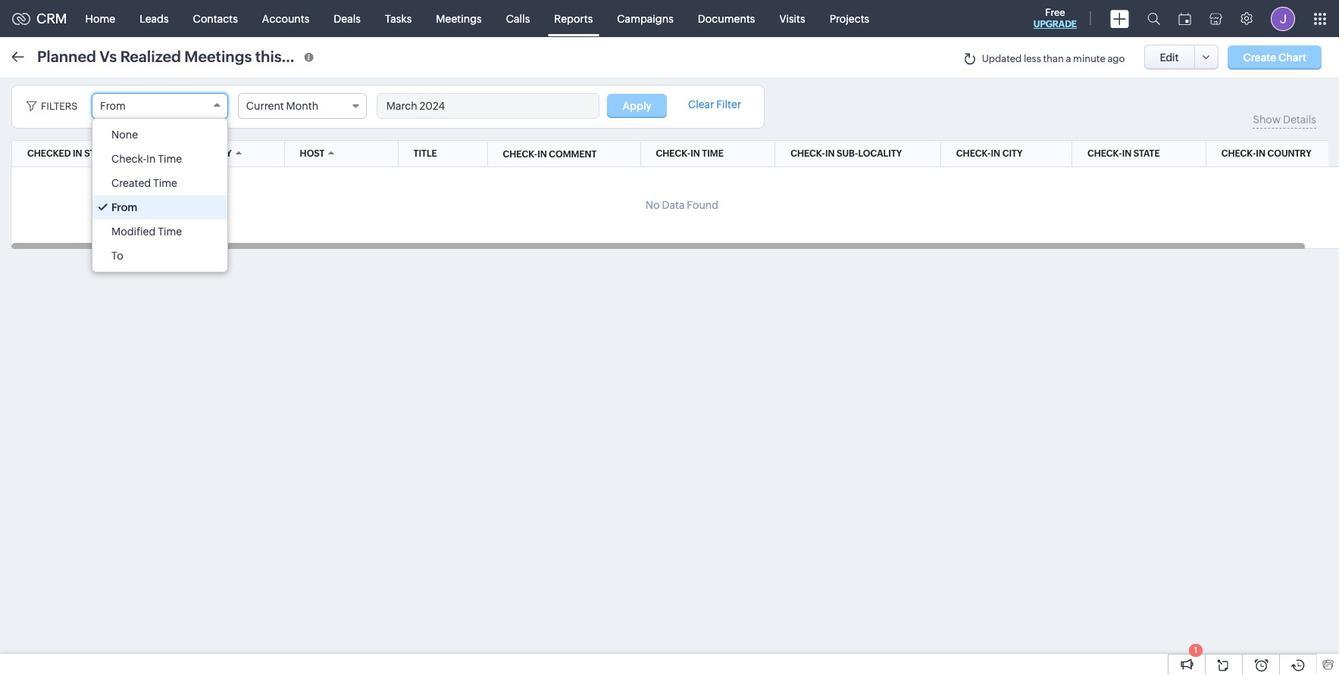 Task type: vqa. For each thing, say whether or not it's contained in the screenshot.
Profile icon
no



Task type: locate. For each thing, give the bounding box(es) containing it.
from option
[[92, 196, 227, 220]]

1 vertical spatial from
[[111, 202, 137, 214]]

in down the clear
[[690, 149, 700, 159]]

check-in time down the clear
[[656, 149, 724, 159]]

0 horizontal spatial check-in time
[[111, 153, 182, 165]]

clear
[[688, 99, 714, 111]]

time up to option
[[158, 226, 182, 238]]

to
[[111, 250, 123, 262]]

meetings down contacts
[[184, 47, 252, 65]]

deals
[[334, 13, 361, 25]]

crm link
[[12, 11, 67, 27]]

chart
[[1278, 51, 1306, 63]]

check-in time up created time
[[111, 153, 182, 165]]

updated
[[982, 53, 1022, 64]]

created time option
[[92, 171, 227, 196]]

in left state
[[1122, 149, 1132, 159]]

check-
[[174, 149, 209, 159], [656, 149, 690, 159], [791, 149, 825, 159], [956, 149, 991, 159], [1087, 149, 1122, 159], [1221, 149, 1256, 159], [503, 149, 537, 160], [111, 153, 146, 165]]

check- inside option
[[111, 153, 146, 165]]

data
[[662, 199, 685, 211]]

time down check-in time option
[[153, 177, 177, 189]]

clear filter
[[688, 99, 741, 111]]

visits link
[[767, 0, 817, 37]]

modified time
[[111, 226, 182, 238]]

time inside option
[[158, 153, 182, 165]]

0 horizontal spatial meetings
[[184, 47, 252, 65]]

accounts link
[[250, 0, 322, 37]]

check- up data
[[656, 149, 690, 159]]

checked in status
[[27, 149, 117, 159]]

upgrade
[[1033, 19, 1077, 30]]

city
[[1002, 149, 1022, 159]]

From field
[[92, 93, 228, 119]]

title
[[413, 149, 437, 159]]

calls link
[[494, 0, 542, 37]]

documents
[[698, 13, 755, 25]]

meetings
[[436, 13, 482, 25], [184, 47, 252, 65]]

list box
[[92, 119, 227, 272]]

from inside field
[[100, 100, 126, 112]]

time down none option on the left top
[[158, 153, 182, 165]]

calls
[[506, 13, 530, 25]]

check-in time
[[656, 149, 724, 159], [111, 153, 182, 165]]

meetings left calls link on the top left of the page
[[436, 13, 482, 25]]

check-in comment
[[503, 149, 597, 160]]

campaigns link
[[605, 0, 686, 37]]

check-in by
[[174, 149, 232, 159]]

vs
[[99, 47, 117, 65]]

check- left by
[[174, 149, 209, 159]]

check- up created
[[111, 153, 146, 165]]

time
[[702, 149, 724, 159], [158, 153, 182, 165], [153, 177, 177, 189], [158, 226, 182, 238]]

crm
[[36, 11, 67, 27]]

country
[[1267, 149, 1311, 159]]

in left by
[[209, 149, 218, 159]]

in up created time
[[146, 153, 156, 165]]

filters
[[41, 101, 77, 112]]

tasks
[[385, 13, 412, 25]]

documents link
[[686, 0, 767, 37]]

check- left the "sub-"
[[791, 149, 825, 159]]

a
[[1066, 53, 1071, 64]]

deals link
[[322, 0, 373, 37]]

from down created
[[111, 202, 137, 214]]

modified
[[111, 226, 156, 238]]

in
[[73, 149, 82, 159], [209, 149, 218, 159], [690, 149, 700, 159], [825, 149, 835, 159], [991, 149, 1000, 159], [1122, 149, 1132, 159], [1256, 149, 1265, 159], [537, 149, 547, 160], [146, 153, 156, 165]]

in left comment
[[537, 149, 547, 160]]

None text field
[[377, 94, 598, 118]]

check- left state
[[1087, 149, 1122, 159]]

meetings link
[[424, 0, 494, 37]]

free upgrade
[[1033, 7, 1077, 30]]

less
[[1024, 53, 1041, 64]]

from
[[100, 100, 126, 112], [111, 202, 137, 214]]

create
[[1243, 51, 1276, 63]]

home
[[85, 13, 115, 25]]

0 vertical spatial meetings
[[436, 13, 482, 25]]

no
[[646, 199, 660, 211]]

reports link
[[542, 0, 605, 37]]

state
[[1134, 149, 1160, 159]]

from up none
[[100, 100, 126, 112]]

1 vertical spatial meetings
[[184, 47, 252, 65]]

check- left city
[[956, 149, 991, 159]]

comment
[[549, 149, 597, 160]]

logo image
[[12, 13, 30, 25]]

check-in state
[[1087, 149, 1160, 159]]

in left the "sub-"
[[825, 149, 835, 159]]

free
[[1045, 7, 1065, 18]]

host
[[300, 149, 325, 159]]

0 vertical spatial from
[[100, 100, 126, 112]]

by
[[220, 149, 232, 159]]

check-in city
[[956, 149, 1022, 159]]



Task type: describe. For each thing, give the bounding box(es) containing it.
filter
[[716, 99, 741, 111]]

1 horizontal spatial meetings
[[436, 13, 482, 25]]

check- left comment
[[503, 149, 537, 160]]

planned vs realized meetings this month
[[37, 47, 332, 65]]

accounts
[[262, 13, 309, 25]]

modified time option
[[92, 220, 227, 244]]

checked
[[27, 149, 71, 159]]

none
[[111, 129, 138, 141]]

leads link
[[127, 0, 181, 37]]

check-in time option
[[92, 147, 227, 171]]

minute
[[1073, 53, 1105, 64]]

in left status
[[73, 149, 82, 159]]

create chart
[[1243, 51, 1306, 63]]

projects
[[830, 13, 869, 25]]

time down clear filter
[[702, 149, 724, 159]]

planned
[[37, 47, 96, 65]]

tasks link
[[373, 0, 424, 37]]

than
[[1043, 53, 1064, 64]]

check-in country
[[1221, 149, 1311, 159]]

contacts link
[[181, 0, 250, 37]]

from inside option
[[111, 202, 137, 214]]

contacts
[[193, 13, 238, 25]]

reports
[[554, 13, 593, 25]]

leads
[[140, 13, 169, 25]]

projects link
[[817, 0, 882, 37]]

in left city
[[991, 149, 1000, 159]]

visits
[[779, 13, 805, 25]]

home link
[[73, 0, 127, 37]]

sub-
[[837, 149, 858, 159]]

to option
[[92, 244, 227, 268]]

this
[[255, 47, 282, 65]]

status
[[84, 149, 117, 159]]

list box containing none
[[92, 119, 227, 272]]

campaigns
[[617, 13, 674, 25]]

1 horizontal spatial check-in time
[[656, 149, 724, 159]]

in inside option
[[146, 153, 156, 165]]

created
[[111, 177, 151, 189]]

none option
[[92, 123, 227, 147]]

realized
[[120, 47, 181, 65]]

ago
[[1107, 53, 1125, 64]]

in left country
[[1256, 149, 1265, 159]]

edit
[[1160, 51, 1179, 63]]

check-in sub-locality
[[791, 149, 902, 159]]

create chart button
[[1228, 45, 1322, 69]]

no data found
[[646, 199, 719, 211]]

check-in time inside option
[[111, 153, 182, 165]]

check- left country
[[1221, 149, 1256, 159]]

created time
[[111, 177, 177, 189]]

locality
[[858, 149, 902, 159]]

month
[[285, 47, 332, 65]]

edit button
[[1144, 45, 1195, 70]]

updated less than a minute ago
[[982, 53, 1125, 64]]

found
[[687, 199, 719, 211]]



